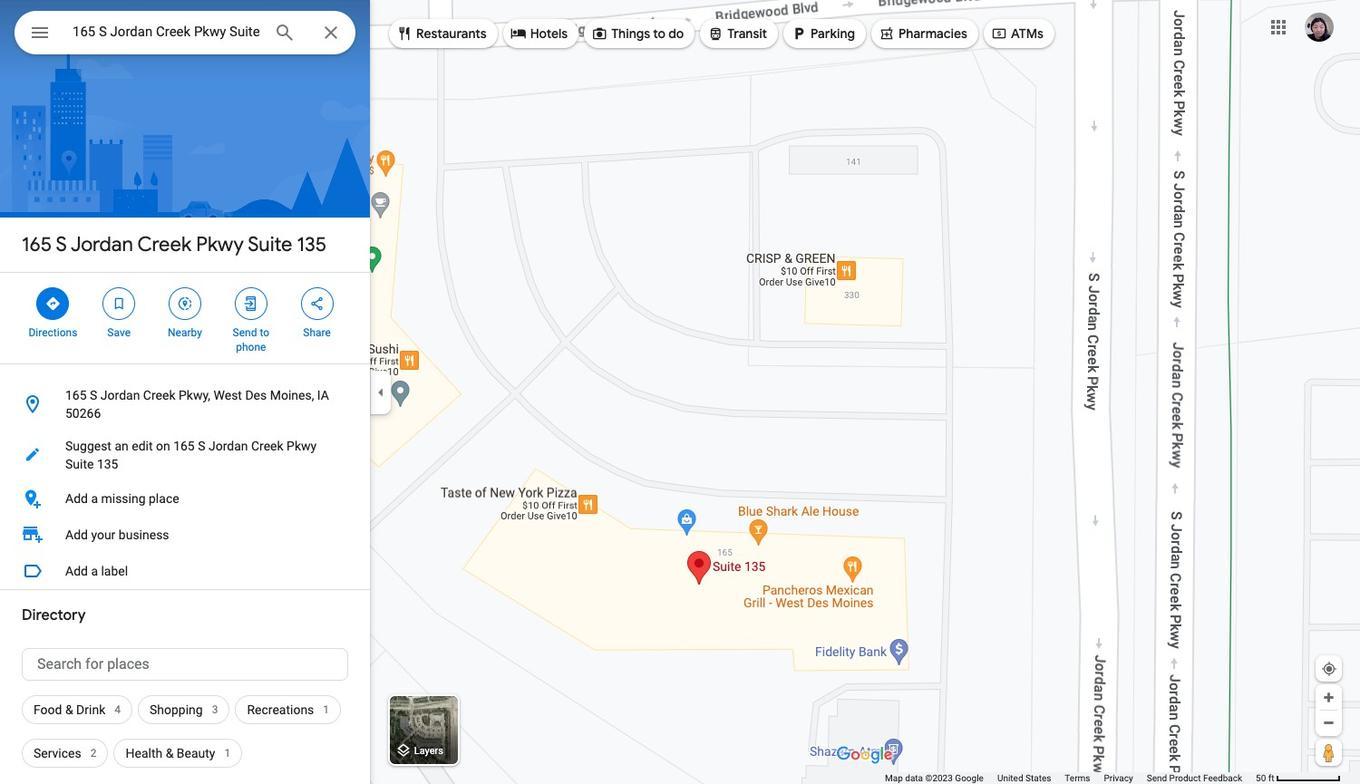 Task type: describe. For each thing, give the bounding box(es) containing it.
des
[[245, 388, 267, 403]]

to inside  things to do
[[653, 25, 666, 42]]

services 2
[[34, 747, 97, 761]]

moines,
[[270, 388, 314, 403]]

 things to do
[[592, 24, 684, 44]]

your
[[91, 528, 116, 542]]

place
[[149, 492, 179, 506]]

edit
[[132, 439, 153, 454]]

& for beauty
[[166, 747, 174, 761]]

165 s jordan creek pkwy suite 135
[[22, 232, 327, 258]]

food & drink 4
[[34, 703, 121, 718]]

add your business
[[65, 528, 169, 542]]

suggest an edit on 165 s jordan creek pkwy suite 135 button
[[0, 430, 370, 481]]


[[708, 24, 724, 44]]

zoom in image
[[1323, 691, 1336, 705]]

add a missing place
[[65, 492, 179, 506]]

pkwy inside suggest an edit on 165 s jordan creek pkwy suite 135
[[287, 439, 317, 454]]

50 ft
[[1257, 774, 1275, 784]]

jordan for 165 s jordan creek pkwy, west des moines, ia 50266
[[101, 388, 140, 403]]

footer inside google maps element
[[885, 773, 1257, 785]]

add a label button
[[0, 553, 370, 590]]

google account: michele murakami  
(michele.murakami@adept.ai) image
[[1305, 12, 1334, 41]]

west
[[214, 388, 242, 403]]

creek for pkwy
[[137, 232, 192, 258]]

3
[[212, 704, 218, 717]]

business
[[119, 528, 169, 542]]

s for 165 s jordan creek pkwy suite 135
[[56, 232, 67, 258]]

nearby
[[168, 327, 202, 339]]

165 inside suggest an edit on 165 s jordan creek pkwy suite 135
[[173, 439, 195, 454]]

save
[[107, 327, 131, 339]]

terms button
[[1065, 773, 1091, 785]]

 parking
[[791, 24, 855, 44]]


[[879, 24, 895, 44]]

shopping
[[150, 703, 203, 718]]


[[791, 24, 807, 44]]

1 inside health & beauty 1
[[225, 748, 231, 760]]

add for add a label
[[65, 564, 88, 579]]

165 for 165 s jordan creek pkwy suite 135
[[22, 232, 52, 258]]

united
[[998, 774, 1024, 784]]

suggest an edit on 165 s jordan creek pkwy suite 135
[[65, 439, 317, 472]]

feedback
[[1204, 774, 1243, 784]]

google maps element
[[0, 0, 1361, 785]]

things
[[612, 25, 651, 42]]

add a missing place button
[[0, 481, 370, 517]]

restaurants
[[416, 25, 487, 42]]

recreations 1
[[247, 703, 329, 718]]

missing
[[101, 492, 146, 506]]

food
[[34, 703, 62, 718]]

165 s jordan creek pkwy, west des moines, ia 50266
[[65, 388, 329, 421]]

united states button
[[998, 773, 1052, 785]]

directory
[[22, 607, 86, 625]]


[[991, 24, 1008, 44]]

map data ©2023 google
[[885, 774, 984, 784]]

privacy button
[[1104, 773, 1134, 785]]

165 s jordan creek pkwy, west des moines, ia 50266 button
[[0, 379, 370, 430]]

actions for 165 s jordan creek pkwy suite 135 region
[[0, 273, 370, 364]]


[[111, 294, 127, 314]]


[[396, 24, 413, 44]]

165 S Jordan Creek Pkwy Suite 135, West Des Moines, IA 50266 field
[[15, 11, 356, 54]]

165 for 165 s jordan creek pkwy, west des moines, ia 50266
[[65, 388, 87, 403]]

135 inside suggest an edit on 165 s jordan creek pkwy suite 135
[[97, 457, 118, 472]]

add a label
[[65, 564, 128, 579]]

health
[[126, 747, 163, 761]]

beauty
[[177, 747, 215, 761]]

0 horizontal spatial pkwy
[[196, 232, 244, 258]]


[[45, 294, 61, 314]]

label
[[101, 564, 128, 579]]


[[510, 24, 527, 44]]


[[243, 294, 259, 314]]

data
[[906, 774, 924, 784]]

health & beauty 1
[[126, 747, 231, 761]]

united states
[[998, 774, 1052, 784]]

none field inside 165 s jordan creek pkwy suite 135, west des moines, ia 50266 field
[[73, 21, 259, 43]]

s inside suggest an edit on 165 s jordan creek pkwy suite 135
[[198, 439, 205, 454]]

shopping 3
[[150, 703, 218, 718]]

services
[[34, 747, 81, 761]]

pkwy,
[[179, 388, 211, 403]]

layers
[[414, 746, 444, 758]]



Task type: locate. For each thing, give the bounding box(es) containing it.
states
[[1026, 774, 1052, 784]]

a for missing
[[91, 492, 98, 506]]

1 vertical spatial 165
[[65, 388, 87, 403]]

& right health
[[166, 747, 174, 761]]

0 horizontal spatial suite
[[65, 457, 94, 472]]

drink
[[76, 703, 105, 718]]

atms
[[1011, 25, 1044, 42]]

jordan up "50266"
[[101, 388, 140, 403]]

show street view coverage image
[[1316, 739, 1343, 767]]

send product feedback button
[[1147, 773, 1243, 785]]

1 horizontal spatial s
[[90, 388, 97, 403]]

0 vertical spatial send
[[233, 327, 257, 339]]

creek down des
[[251, 439, 284, 454]]

send left product
[[1147, 774, 1168, 784]]

None text field
[[22, 649, 348, 681]]

165 up 
[[22, 232, 52, 258]]

s
[[56, 232, 67, 258], [90, 388, 97, 403], [198, 439, 205, 454]]

165
[[22, 232, 52, 258], [65, 388, 87, 403], [173, 439, 195, 454]]

s up 
[[56, 232, 67, 258]]

None field
[[73, 21, 259, 43]]

2 a from the top
[[91, 564, 98, 579]]

0 horizontal spatial 1
[[225, 748, 231, 760]]

0 horizontal spatial &
[[65, 703, 73, 718]]

 transit
[[708, 24, 768, 44]]

1 vertical spatial creek
[[143, 388, 176, 403]]

1 vertical spatial suite
[[65, 457, 94, 472]]

send for send to phone
[[233, 327, 257, 339]]

& right "food"
[[65, 703, 73, 718]]

pharmacies
[[899, 25, 968, 42]]

add inside button
[[65, 492, 88, 506]]

©2023
[[926, 774, 953, 784]]

a inside button
[[91, 492, 98, 506]]

send inside button
[[1147, 774, 1168, 784]]

1 horizontal spatial suite
[[248, 232, 293, 258]]

1 vertical spatial pkwy
[[287, 439, 317, 454]]

s for 165 s jordan creek pkwy, west des moines, ia 50266
[[90, 388, 97, 403]]

pkwy down the moines,
[[287, 439, 317, 454]]

& for drink
[[65, 703, 73, 718]]

135
[[297, 232, 327, 258], [97, 457, 118, 472]]

s right the on
[[198, 439, 205, 454]]

 restaurants
[[396, 24, 487, 44]]

4
[[115, 704, 121, 717]]

send to phone
[[233, 327, 269, 354]]

1 vertical spatial 1
[[225, 748, 231, 760]]

jordan for 165 s jordan creek pkwy suite 135
[[70, 232, 133, 258]]

2
[[90, 748, 97, 760]]

show your location image
[[1322, 661, 1338, 678]]

privacy
[[1104, 774, 1134, 784]]

1 vertical spatial send
[[1147, 774, 1168, 784]]

do
[[669, 25, 684, 42]]

135 up  in the top left of the page
[[297, 232, 327, 258]]

2 horizontal spatial s
[[198, 439, 205, 454]]

1 right recreations
[[323, 704, 329, 717]]

1 vertical spatial a
[[91, 564, 98, 579]]

2 add from the top
[[65, 528, 88, 542]]

0 horizontal spatial s
[[56, 232, 67, 258]]

s inside 165 s jordan creek pkwy, west des moines, ia 50266
[[90, 388, 97, 403]]

0 vertical spatial to
[[653, 25, 666, 42]]

suite inside suggest an edit on 165 s jordan creek pkwy suite 135
[[65, 457, 94, 472]]

1 horizontal spatial 165
[[65, 388, 87, 403]]

jordan down west
[[209, 439, 248, 454]]

add for add your business
[[65, 528, 88, 542]]

s up "50266"
[[90, 388, 97, 403]]

&
[[65, 703, 73, 718], [166, 747, 174, 761]]

3 add from the top
[[65, 564, 88, 579]]

0 vertical spatial a
[[91, 492, 98, 506]]

0 vertical spatial 165
[[22, 232, 52, 258]]

add inside button
[[65, 564, 88, 579]]

directions
[[29, 327, 77, 339]]

parking
[[811, 25, 855, 42]]

0 vertical spatial 1
[[323, 704, 329, 717]]

creek inside suggest an edit on 165 s jordan creek pkwy suite 135
[[251, 439, 284, 454]]

collapse side panel image
[[371, 382, 391, 402]]

creek up 
[[137, 232, 192, 258]]

50266
[[65, 406, 101, 421]]

to up phone
[[260, 327, 269, 339]]

1 horizontal spatial send
[[1147, 774, 1168, 784]]

1 horizontal spatial pkwy
[[287, 439, 317, 454]]

to left 'do'
[[653, 25, 666, 42]]

a left missing
[[91, 492, 98, 506]]

1 add from the top
[[65, 492, 88, 506]]

send inside send to phone
[[233, 327, 257, 339]]

send for send product feedback
[[1147, 774, 1168, 784]]

share
[[303, 327, 331, 339]]

0 horizontal spatial send
[[233, 327, 257, 339]]

map
[[885, 774, 903, 784]]

0 horizontal spatial 165
[[22, 232, 52, 258]]

1
[[323, 704, 329, 717], [225, 748, 231, 760]]

1 horizontal spatial 135
[[297, 232, 327, 258]]

send
[[233, 327, 257, 339], [1147, 774, 1168, 784]]


[[592, 24, 608, 44]]

165 s jordan creek pkwy suite 135 main content
[[0, 0, 370, 785]]

creek inside 165 s jordan creek pkwy, west des moines, ia 50266
[[143, 388, 176, 403]]

 pharmacies
[[879, 24, 968, 44]]

 button
[[15, 11, 65, 58]]

0 horizontal spatial 135
[[97, 457, 118, 472]]

0 vertical spatial 135
[[297, 232, 327, 258]]

add left label at the bottom left of page
[[65, 564, 88, 579]]


[[177, 294, 193, 314]]

transit
[[728, 25, 768, 42]]

suggest
[[65, 439, 112, 454]]

0 vertical spatial s
[[56, 232, 67, 258]]

1 inside recreations 1
[[323, 704, 329, 717]]

165 up "50266"
[[65, 388, 87, 403]]

recreations
[[247, 703, 314, 718]]

creek left pkwy,
[[143, 388, 176, 403]]

2 vertical spatial s
[[198, 439, 205, 454]]

165 right the on
[[173, 439, 195, 454]]

1 right beauty
[[225, 748, 231, 760]]

50 ft button
[[1257, 774, 1342, 784]]

add
[[65, 492, 88, 506], [65, 528, 88, 542], [65, 564, 88, 579]]

none text field inside 165 s jordan creek pkwy suite 135 main content
[[22, 649, 348, 681]]

2 vertical spatial add
[[65, 564, 88, 579]]

1 vertical spatial &
[[166, 747, 174, 761]]

2 vertical spatial jordan
[[209, 439, 248, 454]]

 search field
[[15, 11, 356, 58]]

1 horizontal spatial to
[[653, 25, 666, 42]]

2 horizontal spatial 165
[[173, 439, 195, 454]]

1 vertical spatial to
[[260, 327, 269, 339]]

1 horizontal spatial 1
[[323, 704, 329, 717]]

1 vertical spatial 135
[[97, 457, 118, 472]]

1 vertical spatial add
[[65, 528, 88, 542]]

165 inside 165 s jordan creek pkwy, west des moines, ia 50266
[[65, 388, 87, 403]]

zoom out image
[[1323, 717, 1336, 730]]

phone
[[236, 341, 266, 354]]

1 horizontal spatial &
[[166, 747, 174, 761]]

add left missing
[[65, 492, 88, 506]]


[[309, 294, 325, 314]]

suite down suggest
[[65, 457, 94, 472]]

footer containing map data ©2023 google
[[885, 773, 1257, 785]]

suite up 
[[248, 232, 293, 258]]

creek for pkwy,
[[143, 388, 176, 403]]

suite
[[248, 232, 293, 258], [65, 457, 94, 472]]

0 vertical spatial pkwy
[[196, 232, 244, 258]]

a for label
[[91, 564, 98, 579]]

 hotels
[[510, 24, 568, 44]]

creek
[[137, 232, 192, 258], [143, 388, 176, 403], [251, 439, 284, 454]]

135 down an
[[97, 457, 118, 472]]

a left label at the bottom left of page
[[91, 564, 98, 579]]

1 a from the top
[[91, 492, 98, 506]]

to inside send to phone
[[260, 327, 269, 339]]

50
[[1257, 774, 1267, 784]]

0 vertical spatial jordan
[[70, 232, 133, 258]]

google
[[956, 774, 984, 784]]

 atms
[[991, 24, 1044, 44]]

ia
[[317, 388, 329, 403]]

send product feedback
[[1147, 774, 1243, 784]]

1 vertical spatial jordan
[[101, 388, 140, 403]]

jordan
[[70, 232, 133, 258], [101, 388, 140, 403], [209, 439, 248, 454]]

0 vertical spatial &
[[65, 703, 73, 718]]

a inside button
[[91, 564, 98, 579]]

pkwy
[[196, 232, 244, 258], [287, 439, 317, 454]]

terms
[[1065, 774, 1091, 784]]

jordan up 
[[70, 232, 133, 258]]

add for add a missing place
[[65, 492, 88, 506]]

ft
[[1269, 774, 1275, 784]]

an
[[115, 439, 129, 454]]

0 vertical spatial add
[[65, 492, 88, 506]]

jordan inside suggest an edit on 165 s jordan creek pkwy suite 135
[[209, 439, 248, 454]]

add your business link
[[0, 517, 370, 553]]

0 vertical spatial creek
[[137, 232, 192, 258]]

0 horizontal spatial to
[[260, 327, 269, 339]]


[[29, 20, 51, 45]]

2 vertical spatial 165
[[173, 439, 195, 454]]

on
[[156, 439, 170, 454]]

1 vertical spatial s
[[90, 388, 97, 403]]

send up phone
[[233, 327, 257, 339]]

footer
[[885, 773, 1257, 785]]

hotels
[[530, 25, 568, 42]]

to
[[653, 25, 666, 42], [260, 327, 269, 339]]

0 vertical spatial suite
[[248, 232, 293, 258]]

2 vertical spatial creek
[[251, 439, 284, 454]]

pkwy up 
[[196, 232, 244, 258]]

a
[[91, 492, 98, 506], [91, 564, 98, 579]]

jordan inside 165 s jordan creek pkwy, west des moines, ia 50266
[[101, 388, 140, 403]]

add left your
[[65, 528, 88, 542]]

product
[[1170, 774, 1202, 784]]



Task type: vqa. For each thing, say whether or not it's contained in the screenshot.


